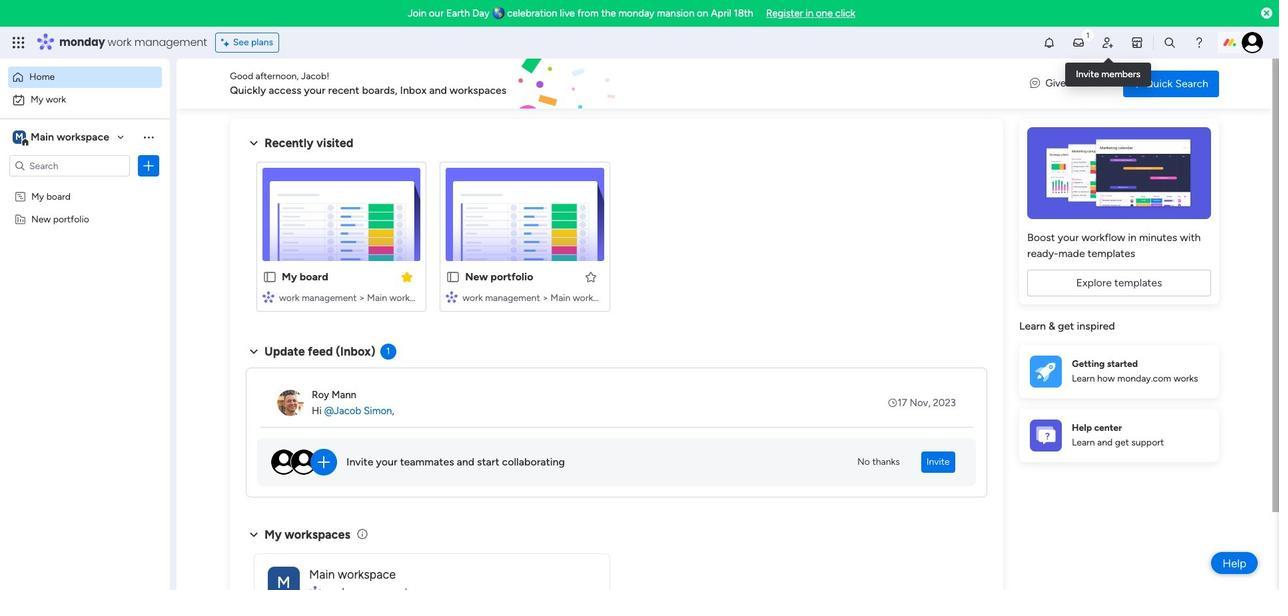 Task type: describe. For each thing, give the bounding box(es) containing it.
invite members image
[[1101, 36, 1115, 49]]

select product image
[[12, 36, 25, 49]]

jacob simon image
[[1242, 32, 1263, 53]]

1 vertical spatial option
[[8, 89, 162, 111]]

help center element
[[1019, 409, 1219, 462]]

add to favorites image
[[584, 270, 597, 284]]

1 image
[[1082, 27, 1094, 42]]

remove from favorites image
[[401, 270, 414, 284]]

quick search results list box
[[246, 151, 987, 328]]

notifications image
[[1043, 36, 1056, 49]]

close my workspaces image
[[246, 527, 262, 543]]

workspace image
[[268, 567, 300, 590]]

options image
[[142, 159, 155, 173]]

0 vertical spatial option
[[8, 67, 162, 88]]

help image
[[1193, 36, 1206, 49]]



Task type: locate. For each thing, give the bounding box(es) containing it.
see plans image
[[221, 35, 233, 50]]

close update feed (inbox) image
[[246, 344, 262, 360]]

1 horizontal spatial public board image
[[446, 270, 461, 285]]

public board image for add to favorites icon in the left top of the page
[[446, 270, 461, 285]]

workspace selection element
[[13, 129, 111, 147]]

workspace options image
[[142, 130, 155, 144]]

v2 bolt switch image
[[1134, 76, 1142, 91]]

close recently visited image
[[246, 135, 262, 151]]

list box
[[0, 182, 170, 410]]

1 element
[[380, 344, 396, 360]]

0 horizontal spatial public board image
[[263, 270, 277, 285]]

roy mann image
[[277, 390, 304, 416]]

public board image for remove from favorites image
[[263, 270, 277, 285]]

monday marketplace image
[[1131, 36, 1144, 49]]

2 vertical spatial option
[[0, 184, 170, 187]]

1 public board image from the left
[[263, 270, 277, 285]]

workspace image
[[13, 130, 26, 145]]

search everything image
[[1163, 36, 1177, 49]]

2 public board image from the left
[[446, 270, 461, 285]]

templates image image
[[1031, 127, 1207, 219]]

option
[[8, 67, 162, 88], [8, 89, 162, 111], [0, 184, 170, 187]]

public board image
[[263, 270, 277, 285], [446, 270, 461, 285]]

getting started element
[[1019, 345, 1219, 398]]

v2 user feedback image
[[1030, 76, 1040, 91]]

Search in workspace field
[[28, 158, 111, 174]]

update feed image
[[1072, 36, 1085, 49]]



Task type: vqa. For each thing, say whether or not it's contained in the screenshot.
Change
no



